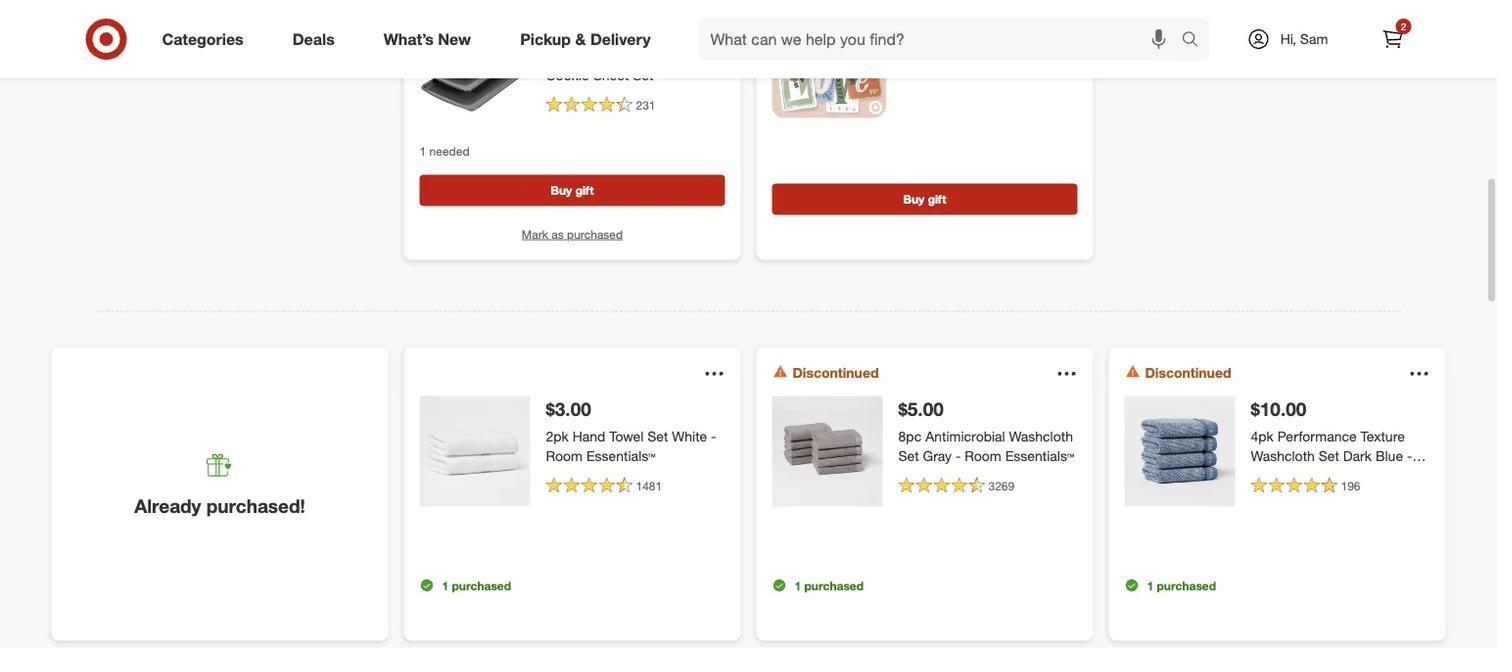 Task type: vqa. For each thing, say whether or not it's contained in the screenshot.
leftmost gift
yes



Task type: locate. For each thing, give the bounding box(es) containing it.
pickup
[[520, 29, 571, 49]]

0 horizontal spatial 1 purchased
[[442, 578, 511, 593]]

cookie
[[546, 66, 589, 83]]

1 horizontal spatial essentials™
[[1006, 447, 1075, 464]]

buy gift for $19.99
[[551, 183, 594, 198]]

buy gift button for $19.99
[[420, 175, 725, 206]]

deals
[[293, 29, 335, 49]]

$5.00
[[899, 398, 944, 421]]

purchased!
[[206, 495, 306, 517]]

antimicrobial
[[926, 428, 1006, 445]]

$5.00 8pc antimicrobial washcloth set gray - room essentials™
[[899, 398, 1075, 464]]

- inside $3.00 2pk hand towel set white - room essentials™
[[711, 428, 717, 445]]

- down antimicrobial
[[956, 447, 961, 464]]

dark
[[1344, 447, 1372, 464]]

white
[[672, 428, 707, 445]]

needed
[[430, 143, 470, 158]]

washcloth up 3269
[[1010, 428, 1074, 445]]

1 horizontal spatial -
[[956, 447, 961, 464]]

$10.00
[[1251, 398, 1307, 421]]

0 horizontal spatial washcloth
[[1010, 428, 1074, 445]]

essentials™
[[587, 447, 656, 464], [1006, 447, 1075, 464]]

room inside $5.00 8pc antimicrobial washcloth set gray - room essentials™
[[965, 447, 1002, 464]]

2 1 purchased from the left
[[795, 578, 864, 593]]

essentials™ for $5.00
[[1006, 447, 1075, 464]]

$19.99
[[546, 17, 602, 40]]

1 horizontal spatial discontinued
[[1146, 364, 1232, 381]]

threshold™
[[1251, 467, 1320, 484]]

2 essentials™ from the left
[[1006, 447, 1075, 464]]

blue
[[1376, 447, 1404, 464]]

gray
[[923, 447, 952, 464]]

buy gift button for 1 needed
[[772, 184, 1078, 215]]

discontinued for $5.00
[[793, 364, 879, 381]]

1 purchased
[[442, 578, 511, 593], [795, 578, 864, 593], [1148, 578, 1217, 593]]

sheet
[[593, 66, 629, 83]]

discontinued up 8pc antimicrobial washcloth set gray - room essentials™ 'image'
[[793, 364, 879, 381]]

room for $5.00
[[965, 447, 1002, 464]]

2 discontinued from the left
[[1146, 364, 1232, 381]]

purchased for $10.00
[[1157, 578, 1217, 593]]

0 horizontal spatial -
[[711, 428, 717, 445]]

2 horizontal spatial 1 purchased
[[1148, 578, 1217, 593]]

-
[[711, 428, 717, 445], [956, 447, 961, 464], [1408, 447, 1413, 464]]

2pk
[[546, 428, 569, 445]]

wilton ultra bake pro 3pc cookie sheet set image
[[420, 15, 530, 126]]

8pc
[[899, 428, 922, 445]]

buy gift button
[[420, 175, 725, 206], [772, 184, 1078, 215]]

search button
[[1173, 18, 1220, 65]]

0 horizontal spatial buy
[[551, 183, 572, 198]]

mark as purchased
[[522, 227, 623, 242]]

buy
[[551, 183, 572, 198], [904, 192, 925, 207]]

2
[[1402, 20, 1407, 32]]

mark
[[522, 227, 549, 242]]

pickup & delivery
[[520, 29, 651, 49]]

pro
[[656, 47, 677, 64]]

washcloth inside $10.00 4pk performance texture washcloth set dark blue - threshold™
[[1251, 447, 1315, 464]]

- right the white
[[711, 428, 717, 445]]

196
[[1342, 479, 1361, 494]]

set down bake
[[633, 66, 654, 83]]

1 essentials™ from the left
[[587, 447, 656, 464]]

1 horizontal spatial buy gift
[[904, 192, 947, 207]]

0 horizontal spatial buy gift button
[[420, 175, 725, 206]]

what's new
[[384, 29, 471, 49]]

$19.99 wilton ultra bake pro 3pc cookie sheet set
[[546, 17, 704, 83]]

231
[[636, 98, 656, 113]]

- right blue
[[1408, 447, 1413, 464]]

$3.00
[[546, 398, 591, 421]]

hi,
[[1281, 30, 1297, 48]]

1
[[420, 143, 426, 158], [442, 578, 449, 593], [795, 578, 802, 593], [1148, 578, 1154, 593]]

washcloth up threshold™
[[1251, 447, 1315, 464]]

1 horizontal spatial gift
[[928, 192, 947, 207]]

buy gift for 1 needed
[[904, 192, 947, 207]]

set down performance
[[1319, 447, 1340, 464]]

search
[[1173, 31, 1220, 51]]

gift
[[576, 183, 594, 198], [928, 192, 947, 207]]

buy gift
[[551, 183, 594, 198], [904, 192, 947, 207]]

texture
[[1361, 428, 1406, 445]]

discontinued up 4pk performance texture washcloth set dark blue - threshold™ image in the right bottom of the page
[[1146, 364, 1232, 381]]

3 1 purchased from the left
[[1148, 578, 1217, 593]]

room inside $3.00 2pk hand towel set white - room essentials™
[[546, 447, 583, 464]]

0 horizontal spatial gift
[[576, 183, 594, 198]]

gift cards
[[960, 56, 1020, 74]]

0 horizontal spatial room
[[546, 447, 583, 464]]

1 horizontal spatial room
[[965, 447, 1002, 464]]

discontinued
[[793, 364, 879, 381], [1146, 364, 1232, 381]]

1 room from the left
[[546, 447, 583, 464]]

1 vertical spatial washcloth
[[1251, 447, 1315, 464]]

2 horizontal spatial -
[[1408, 447, 1413, 464]]

1 horizontal spatial buy gift button
[[772, 184, 1078, 215]]

1 horizontal spatial buy
[[904, 192, 925, 207]]

set down 8pc
[[899, 447, 920, 464]]

purchased
[[567, 227, 623, 242], [452, 578, 511, 593], [805, 578, 864, 593], [1157, 578, 1217, 593]]

1 discontinued from the left
[[793, 364, 879, 381]]

pickup & delivery link
[[504, 18, 675, 61]]

&
[[576, 29, 586, 49]]

deals link
[[276, 18, 359, 61]]

- for $5.00
[[956, 447, 961, 464]]

1 1 purchased from the left
[[442, 578, 511, 593]]

room down antimicrobial
[[965, 447, 1002, 464]]

essentials™ inside $3.00 2pk hand towel set white - room essentials™
[[587, 447, 656, 464]]

0 horizontal spatial discontinued
[[793, 364, 879, 381]]

1 for $5.00
[[795, 578, 802, 593]]

categories
[[162, 29, 244, 49]]

1 horizontal spatial 1 purchased
[[795, 578, 864, 593]]

- inside $5.00 8pc antimicrobial washcloth set gray - room essentials™
[[956, 447, 961, 464]]

essentials™ inside $5.00 8pc antimicrobial washcloth set gray - room essentials™
[[1006, 447, 1075, 464]]

2 room from the left
[[965, 447, 1002, 464]]

0 horizontal spatial essentials™
[[587, 447, 656, 464]]

set
[[633, 66, 654, 83], [648, 428, 669, 445], [899, 447, 920, 464], [1319, 447, 1340, 464]]

bake
[[621, 47, 652, 64]]

ultra
[[588, 47, 617, 64]]

0 vertical spatial washcloth
[[1010, 428, 1074, 445]]

1 horizontal spatial washcloth
[[1251, 447, 1315, 464]]

set right towel
[[648, 428, 669, 445]]

already purchased!
[[134, 495, 306, 517]]

essentials™ up 3269
[[1006, 447, 1075, 464]]

room
[[546, 447, 583, 464], [965, 447, 1002, 464]]

essentials™ down towel
[[587, 447, 656, 464]]

room down 2pk
[[546, 447, 583, 464]]

0 horizontal spatial buy gift
[[551, 183, 594, 198]]

categories link
[[145, 18, 268, 61]]

1 purchased for $5.00
[[795, 578, 864, 593]]

washcloth
[[1010, 428, 1074, 445], [1251, 447, 1315, 464]]

1 purchased for $3.00
[[442, 578, 511, 593]]

towel
[[610, 428, 644, 445]]

mark as purchased link
[[521, 225, 624, 244]]



Task type: describe. For each thing, give the bounding box(es) containing it.
1 needed
[[420, 143, 470, 158]]

set inside $3.00 2pk hand towel set white - room essentials™
[[648, 428, 669, 445]]

hi, sam
[[1281, 30, 1329, 48]]

sam
[[1301, 30, 1329, 48]]

What can we help you find? suggestions appear below search field
[[699, 18, 1187, 61]]

1 for $10.00
[[1148, 578, 1154, 593]]

purchased for $5.00
[[805, 578, 864, 593]]

- for $3.00
[[711, 428, 717, 445]]

2pk hand towel set white - room essentials™ image
[[420, 396, 530, 507]]

buy for 1 needed
[[904, 192, 925, 207]]

3269
[[989, 479, 1015, 494]]

gift
[[960, 56, 982, 74]]

what's new link
[[367, 18, 496, 61]]

new
[[438, 29, 471, 49]]

what's
[[384, 29, 434, 49]]

room for $3.00
[[546, 447, 583, 464]]

essentials™ for $3.00
[[587, 447, 656, 464]]

- inside $10.00 4pk performance texture washcloth set dark blue - threshold™
[[1408, 447, 1413, 464]]

buy for $19.99
[[551, 183, 572, 198]]

as
[[552, 227, 564, 242]]

washcloth inside $5.00 8pc antimicrobial washcloth set gray - room essentials™
[[1010, 428, 1074, 445]]

delivery
[[591, 29, 651, 49]]

4pk
[[1251, 428, 1274, 445]]

set inside $10.00 4pk performance texture washcloth set dark blue - threshold™
[[1319, 447, 1340, 464]]

already
[[134, 495, 201, 517]]

4pk performance texture washcloth set dark blue - threshold™ image
[[1125, 396, 1236, 507]]

3pc
[[680, 47, 704, 64]]

$3.00 2pk hand towel set white - room essentials™
[[546, 398, 717, 464]]

gift for $19.99
[[576, 183, 594, 198]]

1 purchased for $10.00
[[1148, 578, 1217, 593]]

8pc antimicrobial washcloth set gray - room essentials™ image
[[772, 396, 883, 507]]

purchased for $3.00
[[452, 578, 511, 593]]

1481
[[636, 479, 662, 494]]

discontinued for $10.00
[[1146, 364, 1232, 381]]

performance
[[1278, 428, 1357, 445]]

gift for 1 needed
[[928, 192, 947, 207]]

2 link
[[1372, 18, 1415, 61]]

$10.00 4pk performance texture washcloth set dark blue - threshold™
[[1251, 398, 1413, 484]]

gift cards image
[[772, 25, 887, 139]]

hand
[[573, 428, 606, 445]]

set inside $19.99 wilton ultra bake pro 3pc cookie sheet set
[[633, 66, 654, 83]]

cards
[[986, 56, 1020, 74]]

wilton
[[546, 47, 584, 64]]

1 for $3.00
[[442, 578, 449, 593]]

set inside $5.00 8pc antimicrobial washcloth set gray - room essentials™
[[899, 447, 920, 464]]



